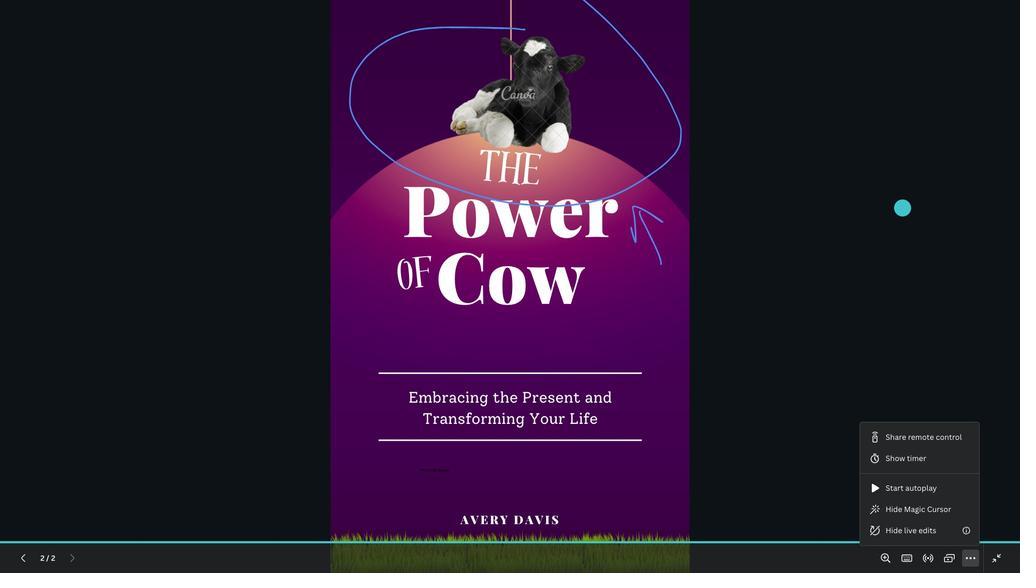 Task type: locate. For each thing, give the bounding box(es) containing it.
power
[[402, 160, 618, 255], [544, 184, 698, 251]]

1 horizontal spatial avery davis
[[585, 434, 657, 445]]

1 vertical spatial dm serif display
[[421, 468, 450, 474]]

1 horizontal spatial davis
[[623, 434, 657, 445]]

0 horizontal spatial avery davis
[[460, 512, 560, 528]]

main menu bar
[[0, 0, 1020, 30]]

1 vertical spatial embracing
[[408, 389, 488, 407]]

serif
[[562, 403, 568, 407], [427, 468, 436, 474]]

autoplay
[[906, 484, 937, 494]]

0 vertical spatial avery
[[585, 434, 620, 445]]

5.0s button
[[320, 35, 357, 52]]

transforming
[[558, 362, 631, 375], [422, 410, 525, 429], [247, 537, 258, 539]]

1 horizontal spatial dm
[[557, 403, 561, 407]]

hide left live
[[886, 526, 902, 536]]

1 hide from the top
[[886, 505, 902, 515]]

1 vertical spatial present
[[522, 389, 581, 407]]

life
[[663, 362, 683, 375], [569, 410, 598, 429], [262, 537, 265, 539]]

1 horizontal spatial life
[[569, 410, 598, 429]]

2 horizontal spatial present
[[629, 346, 671, 359]]

1 horizontal spatial avery
[[585, 434, 620, 445]]

0 vertical spatial serif
[[562, 403, 568, 407]]

start autoplay
[[886, 484, 937, 494]]

0 vertical spatial your
[[634, 362, 660, 375]]

2 vertical spatial present
[[257, 535, 263, 537]]

avery davis
[[585, 434, 657, 445], [460, 512, 560, 528]]

2 horizontal spatial embracing
[[548, 346, 605, 359]]

of
[[538, 241, 569, 295], [394, 241, 437, 317]]

2 hide from the top
[[886, 526, 902, 536]]

display
[[569, 403, 578, 407], [437, 468, 450, 474]]

embracing
[[548, 346, 605, 359], [408, 389, 488, 407], [246, 535, 254, 537]]

2 horizontal spatial and
[[674, 346, 694, 359]]

0 vertical spatial davis
[[623, 434, 657, 445]]

0 horizontal spatial serif
[[427, 468, 436, 474]]

2 / 2
[[40, 554, 55, 564]]

dm serif display
[[557, 403, 578, 407], [421, 468, 450, 474]]

2 right / in the bottom of the page
[[51, 554, 55, 564]]

1 vertical spatial your
[[529, 410, 565, 429]]

menu containing share remote control
[[860, 427, 979, 542]]

hide inside hide live edits button
[[886, 526, 902, 536]]

1 horizontal spatial embracing
[[408, 389, 488, 407]]

and
[[674, 346, 694, 359], [585, 389, 612, 407], [264, 535, 266, 537]]

2 vertical spatial and
[[264, 535, 266, 537]]

2 horizontal spatial transforming
[[558, 362, 631, 375]]

life inside 'embracing the present and transforming your life' button
[[262, 537, 265, 539]]

share
[[886, 433, 906, 443]]

magic
[[904, 505, 925, 515]]

cow
[[436, 227, 585, 322], [568, 231, 674, 299]]

1 horizontal spatial display
[[569, 403, 578, 407]]

davis
[[623, 434, 657, 445], [514, 512, 560, 528]]

2 of from the left
[[394, 241, 437, 317]]

show
[[886, 454, 905, 464]]

1 vertical spatial dm
[[421, 468, 426, 474]]

duration
[[298, 558, 330, 568]]

Page title text field
[[295, 531, 299, 542]]

0 vertical spatial embracing
[[548, 346, 605, 359]]

2 2 from the left
[[51, 554, 55, 564]]

2 / 2 button
[[36, 551, 59, 568]]

0 horizontal spatial present
[[257, 535, 263, 537]]

hide for hide magic cursor
[[886, 505, 902, 515]]

present
[[629, 346, 671, 359], [522, 389, 581, 407], [257, 535, 263, 537]]

control
[[936, 433, 962, 443]]

hide
[[886, 505, 902, 515], [886, 526, 902, 536]]

0 horizontal spatial life
[[262, 537, 265, 539]]

your
[[634, 362, 660, 375], [529, 410, 565, 429], [258, 537, 262, 539]]

embracing the present and transforming your life inside button
[[246, 535, 266, 539]]

0 vertical spatial hide
[[886, 505, 902, 515]]

0 horizontal spatial and
[[264, 535, 266, 537]]

0 horizontal spatial embracing
[[246, 535, 254, 537]]

1 2 from the left
[[40, 554, 45, 564]]

2
[[40, 554, 45, 564], [51, 554, 55, 564]]

0 horizontal spatial your
[[258, 537, 262, 539]]

0 vertical spatial dm
[[557, 403, 561, 407]]

0 vertical spatial life
[[663, 362, 683, 375]]

hide left magic
[[886, 505, 902, 515]]

1 horizontal spatial serif
[[562, 403, 568, 407]]

0 vertical spatial transforming
[[558, 362, 631, 375]]

0 vertical spatial embracing the present and transforming your life
[[548, 346, 694, 375]]

2 left / in the bottom of the page
[[40, 554, 45, 564]]

hide magic cursor button
[[860, 500, 979, 521]]

1 vertical spatial life
[[569, 410, 598, 429]]

power cow
[[402, 160, 618, 322], [544, 184, 698, 299]]

timer
[[907, 454, 926, 464]]

the
[[476, 134, 543, 212], [596, 165, 645, 220], [608, 346, 626, 359], [493, 389, 518, 407], [254, 535, 257, 537]]

1 vertical spatial display
[[437, 468, 450, 474]]

2 horizontal spatial life
[[663, 362, 683, 375]]

1 vertical spatial transforming
[[422, 410, 525, 429]]

2 vertical spatial your
[[258, 537, 262, 539]]

dm
[[557, 403, 561, 407], [421, 468, 426, 474]]

start autoplay button
[[860, 478, 979, 500]]

hide inside hide magic cursor button
[[886, 505, 902, 515]]

2 vertical spatial embracing the present and transforming your life
[[246, 535, 266, 539]]

0 vertical spatial avery davis
[[585, 434, 657, 445]]

0 vertical spatial and
[[674, 346, 694, 359]]

embracing the present and transforming your life
[[548, 346, 694, 375], [408, 389, 612, 429], [246, 535, 266, 539]]

menu
[[860, 427, 979, 542]]

avery
[[585, 434, 620, 445], [460, 512, 509, 528]]

Design title text field
[[632, 4, 812, 26]]

0 vertical spatial dm serif display
[[557, 403, 578, 407]]

1 vertical spatial hide
[[886, 526, 902, 536]]

present inside button
[[257, 535, 263, 537]]

2 vertical spatial embracing
[[246, 535, 254, 537]]

1 horizontal spatial 2
[[51, 554, 55, 564]]

embracing the present and transforming your life button
[[238, 496, 274, 554]]

1 horizontal spatial of
[[538, 241, 569, 295]]

0 horizontal spatial transforming
[[247, 537, 258, 539]]

1 horizontal spatial dm serif display
[[557, 403, 578, 407]]

0 horizontal spatial of
[[394, 241, 437, 317]]

2 vertical spatial life
[[262, 537, 265, 539]]

share remote control
[[886, 433, 962, 443]]

/
[[46, 554, 49, 564]]

1 horizontal spatial your
[[529, 410, 565, 429]]

0 vertical spatial display
[[569, 403, 578, 407]]

live
[[904, 526, 917, 536]]

1 horizontal spatial and
[[585, 389, 612, 407]]

side panel tab list
[[4, 340, 34, 341]]

2 vertical spatial transforming
[[247, 537, 258, 539]]

1 vertical spatial avery
[[460, 512, 509, 528]]

0 horizontal spatial avery
[[460, 512, 509, 528]]

0 horizontal spatial 2
[[40, 554, 45, 564]]

1 vertical spatial embracing the present and transforming your life
[[408, 389, 612, 429]]

1 vertical spatial davis
[[514, 512, 560, 528]]



Task type: vqa. For each thing, say whether or not it's contained in the screenshot.
the rightmost "Your"
yes



Task type: describe. For each thing, give the bounding box(es) containing it.
your inside button
[[258, 537, 262, 539]]

and inside button
[[264, 535, 266, 537]]

hide for hide live edits
[[886, 526, 902, 536]]

1 horizontal spatial present
[[522, 389, 581, 407]]

hide live edits
[[886, 526, 937, 536]]

1 vertical spatial avery davis
[[460, 512, 560, 528]]

1 vertical spatial serif
[[427, 468, 436, 474]]

show timer button
[[860, 448, 979, 470]]

5.0s
[[337, 38, 352, 48]]

embracing inside button
[[246, 535, 254, 537]]

duration button
[[281, 555, 334, 572]]

cursor
[[927, 505, 951, 515]]

start
[[886, 484, 904, 494]]

1 horizontal spatial transforming
[[422, 410, 525, 429]]

edits
[[919, 526, 937, 536]]

share remote control button
[[860, 427, 979, 448]]

remote
[[908, 433, 934, 443]]

0 horizontal spatial dm serif display
[[421, 468, 450, 474]]

0 horizontal spatial display
[[437, 468, 450, 474]]

show timer
[[886, 454, 926, 464]]

2 horizontal spatial your
[[634, 362, 660, 375]]

1 vertical spatial and
[[585, 389, 612, 407]]

page 2 image
[[283, 508, 319, 542]]

0 vertical spatial present
[[629, 346, 671, 359]]

hide live edits button
[[860, 521, 979, 542]]

0 horizontal spatial davis
[[514, 512, 560, 528]]

1 of from the left
[[538, 241, 569, 295]]

hide pages image
[[599, 492, 650, 501]]

the inside button
[[254, 535, 257, 537]]

hide magic cursor
[[886, 505, 951, 515]]

0 horizontal spatial dm
[[421, 468, 426, 474]]

transforming inside button
[[247, 537, 258, 539]]



